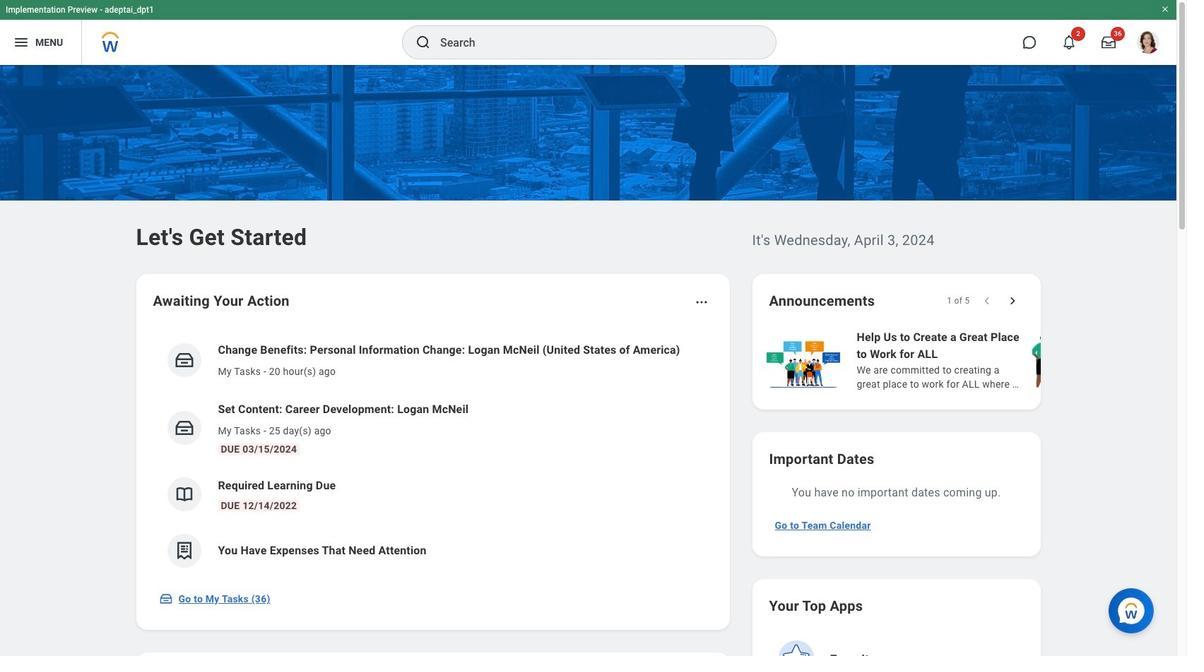 Task type: locate. For each thing, give the bounding box(es) containing it.
inbox image
[[174, 350, 195, 371], [174, 418, 195, 439], [159, 593, 173, 607]]

notifications large image
[[1063, 35, 1077, 49]]

banner
[[0, 0, 1177, 65]]

list
[[764, 328, 1188, 393], [153, 331, 713, 580]]

status
[[948, 296, 970, 307]]

0 horizontal spatial list
[[153, 331, 713, 580]]

main content
[[0, 65, 1188, 657]]

close environment banner image
[[1162, 5, 1170, 13]]

chevron left small image
[[980, 294, 994, 308]]



Task type: vqa. For each thing, say whether or not it's contained in the screenshot.
the right list
yes



Task type: describe. For each thing, give the bounding box(es) containing it.
related actions image
[[695, 296, 709, 310]]

book open image
[[174, 484, 195, 506]]

profile logan mcneil image
[[1138, 31, 1160, 57]]

inbox large image
[[1102, 35, 1116, 49]]

2 vertical spatial inbox image
[[159, 593, 173, 607]]

Search Workday  search field
[[440, 27, 747, 58]]

dashboard expenses image
[[174, 541, 195, 562]]

1 vertical spatial inbox image
[[174, 418, 195, 439]]

chevron right small image
[[1006, 294, 1020, 308]]

search image
[[415, 34, 432, 51]]

1 horizontal spatial list
[[764, 328, 1188, 393]]

0 vertical spatial inbox image
[[174, 350, 195, 371]]

justify image
[[13, 34, 30, 51]]



